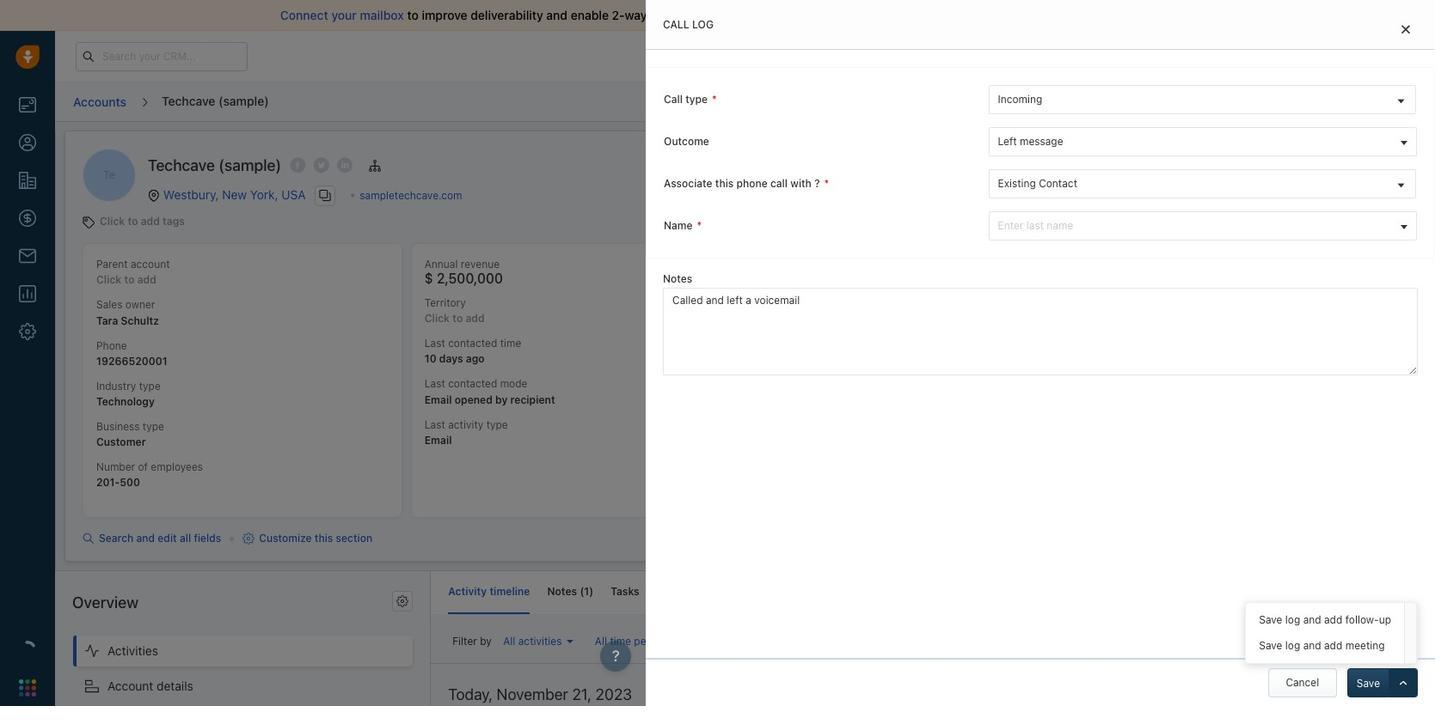Task type: vqa. For each thing, say whether or not it's contained in the screenshot.
the insights
no



Task type: describe. For each thing, give the bounding box(es) containing it.
dialog containing call log
[[646, 0, 1435, 707]]

november
[[497, 686, 568, 704]]

twitter circled image
[[314, 157, 329, 175]]

call type
[[664, 93, 708, 106]]

last for last activity type email
[[425, 418, 445, 431]]

save log and add follow-up
[[1259, 614, 1392, 627]]

enter
[[998, 219, 1024, 232]]

?
[[815, 177, 820, 190]]

in
[[1033, 50, 1041, 61]]

last contacted time 10 days ago
[[425, 337, 521, 366]]

mng settings image
[[397, 596, 409, 608]]

1 (sample) from the top
[[219, 94, 269, 108]]

days inside last contacted time 10 days ago
[[439, 353, 463, 366]]

parent
[[96, 258, 128, 271]]

log for save log and add meeting
[[1286, 640, 1301, 653]]

email for contacted
[[425, 393, 452, 406]]

account
[[108, 679, 153, 694]]

filter by
[[453, 635, 492, 648]]

1 contact
[[716, 635, 761, 648]]

of inside number of employees 201-500
[[138, 461, 148, 474]]

fields
[[194, 533, 221, 546]]

all for all time periods
[[595, 635, 607, 648]]

activity
[[448, 586, 487, 599]]

10
[[425, 353, 437, 366]]

all for all activities
[[503, 635, 515, 648]]

0 vertical spatial days
[[1057, 50, 1078, 61]]

this for phone
[[715, 177, 734, 190]]

account details
[[108, 679, 193, 694]]

all time periods
[[595, 635, 671, 648]]

to right mailbox
[[407, 8, 419, 22]]

meetings
[[798, 374, 851, 388]]

notes ( 1 )
[[547, 586, 594, 599]]

no meetings found
[[779, 374, 887, 388]]

$3.2k
[[972, 287, 1002, 300]]

sampletechcave.com
[[360, 189, 462, 202]]

business
[[96, 420, 140, 433]]

contact
[[724, 635, 761, 648]]

existing contact
[[998, 177, 1078, 190]]

trial
[[989, 50, 1006, 61]]

name
[[1047, 219, 1074, 232]]

0 vertical spatial 1
[[584, 586, 589, 599]]

add inside parent account click to add
[[137, 274, 156, 287]]

call for call log
[[663, 18, 690, 31]]

linkedin circled image
[[337, 157, 353, 175]]

deal
[[838, 634, 858, 647]]

notes for notes ( 1 )
[[547, 586, 577, 599]]

left
[[998, 135, 1017, 148]]

incoming
[[998, 93, 1043, 106]]

left message
[[998, 135, 1063, 148]]

number
[[96, 461, 135, 474]]

contact
[[1039, 177, 1078, 190]]

connect your mailbox link
[[280, 8, 407, 22]]

explore plans
[[1111, 49, 1177, 62]]

contacted for days
[[448, 337, 497, 350]]

search
[[99, 533, 134, 546]]

500
[[120, 477, 140, 490]]

1 horizontal spatial of
[[680, 8, 692, 22]]

and left enable
[[546, 8, 568, 22]]

sampletechcave.com link
[[360, 189, 462, 202]]

$566.66k
[[849, 287, 900, 300]]

your trial ends in 21 days
[[965, 50, 1078, 61]]

section
[[336, 533, 372, 546]]

to inside territory click to add
[[453, 312, 463, 325]]

add for territory click to add
[[466, 312, 485, 325]]

ends
[[1009, 50, 1030, 61]]

mode
[[500, 378, 528, 391]]

task
[[1016, 95, 1038, 108]]

annual
[[425, 258, 458, 271]]

westbury, new york, usa link
[[163, 187, 306, 202]]

2023
[[596, 686, 632, 704]]

1 vertical spatial techcave
[[148, 157, 215, 175]]

to left "tags"
[[128, 215, 138, 228]]

enter last name
[[998, 219, 1074, 232]]

21,
[[572, 686, 592, 704]]

no
[[779, 374, 795, 388]]

westbury, new york, usa
[[163, 187, 306, 202]]

1 vertical spatial techcave (sample)
[[148, 157, 281, 175]]

deliverability
[[471, 8, 543, 22]]

message
[[1020, 135, 1063, 148]]

21
[[1044, 50, 1054, 61]]

territory
[[425, 297, 466, 310]]

improve
[[422, 8, 468, 22]]

phone 19266520001
[[96, 339, 167, 368]]

explore
[[1111, 49, 1148, 62]]

add left "tags"
[[141, 215, 160, 228]]

type for industry type technology
[[139, 380, 161, 393]]

enable
[[571, 8, 609, 22]]

westbury,
[[163, 187, 219, 202]]

click inside parent account click to add
[[96, 274, 122, 287]]

ago
[[466, 353, 485, 366]]

type inside last activity type email
[[486, 418, 508, 431]]

explore plans link
[[1101, 46, 1187, 66]]

phone
[[96, 339, 127, 352]]

and inside 'search and edit all fields' link
[[136, 533, 155, 546]]

time inside button
[[610, 635, 631, 648]]

tags
[[163, 215, 185, 228]]

activities
[[108, 644, 158, 659]]

associate
[[664, 177, 713, 190]]

2 (sample) from the top
[[219, 157, 281, 175]]

negotiation:
[[911, 286, 970, 299]]

to inside parent account click to add
[[124, 274, 135, 287]]

with
[[791, 177, 812, 190]]

customize this section
[[259, 533, 372, 546]]

tara
[[96, 314, 118, 327]]

name
[[664, 219, 693, 232]]

customize
[[259, 533, 312, 546]]

details
[[157, 679, 193, 694]]

industry
[[96, 380, 136, 393]]

show deal activities
[[808, 634, 905, 647]]

sync
[[650, 8, 677, 22]]

and down save log and add follow-up
[[1304, 640, 1322, 653]]

existing
[[998, 177, 1036, 190]]



Task type: locate. For each thing, give the bounding box(es) containing it.
to
[[407, 8, 419, 22], [128, 215, 138, 228], [124, 274, 135, 287], [453, 312, 463, 325]]

click down parent
[[96, 274, 122, 287]]

1 vertical spatial notes
[[547, 586, 577, 599]]

1 vertical spatial log
[[1286, 640, 1301, 653]]

0 vertical spatial log
[[1286, 614, 1301, 627]]

1 vertical spatial last
[[425, 378, 445, 391]]

save log and add meeting
[[1259, 640, 1385, 653]]

time inside last contacted time 10 days ago
[[500, 337, 521, 350]]

up
[[1379, 614, 1392, 627]]

last for last contacted mode email opened by recipient
[[425, 378, 445, 391]]

outcome
[[664, 135, 709, 148]]

0 horizontal spatial notes
[[547, 586, 577, 599]]

qualification: $566.66k
[[783, 286, 900, 300]]

add up save log and add meeting
[[1324, 614, 1343, 627]]

and left edit
[[136, 533, 155, 546]]

1 last from the top
[[425, 337, 445, 350]]

0 horizontal spatial time
[[500, 337, 521, 350]]

all
[[503, 635, 515, 648], [595, 635, 607, 648]]

time
[[500, 337, 521, 350], [610, 635, 631, 648]]

contacted up opened
[[448, 378, 497, 391]]

1 vertical spatial this
[[315, 533, 333, 546]]

0 vertical spatial this
[[715, 177, 734, 190]]

your
[[332, 8, 357, 22]]

add inside territory click to add
[[466, 312, 485, 325]]

2 last from the top
[[425, 378, 445, 391]]

all time periods button
[[591, 631, 686, 652]]

notes down name
[[663, 273, 693, 286]]

email left opened
[[425, 393, 452, 406]]

days
[[1057, 50, 1078, 61], [439, 353, 463, 366]]

all left periods
[[595, 635, 607, 648]]

all inside button
[[595, 635, 607, 648]]

to down territory
[[453, 312, 463, 325]]

1
[[584, 586, 589, 599], [716, 635, 721, 648]]

mailbox
[[360, 8, 404, 22]]

0 vertical spatial (sample)
[[219, 94, 269, 108]]

time left periods
[[610, 635, 631, 648]]

0 horizontal spatial 1
[[584, 586, 589, 599]]

save inside button
[[1357, 678, 1380, 691]]

activity timeline
[[448, 586, 530, 599]]

0 horizontal spatial of
[[138, 461, 148, 474]]

add for save log and add follow-up
[[1324, 614, 1343, 627]]

0 horizontal spatial all
[[503, 635, 515, 648]]

email inside last contacted mode email opened by recipient
[[425, 393, 452, 406]]

click up parent
[[100, 215, 125, 228]]

1 horizontal spatial time
[[610, 635, 631, 648]]

last contacted mode email opened by recipient
[[425, 378, 555, 406]]

customer
[[96, 436, 146, 449]]

1 horizontal spatial this
[[715, 177, 734, 190]]

1 vertical spatial contacted
[[448, 378, 497, 391]]

contacted for opened
[[448, 378, 497, 391]]

this inside customize this section link
[[315, 533, 333, 546]]

last inside last contacted mode email opened by recipient
[[425, 378, 445, 391]]

techcave up westbury,
[[148, 157, 215, 175]]

add
[[141, 215, 160, 228], [137, 274, 156, 287], [466, 312, 485, 325], [1324, 614, 1343, 627], [1324, 640, 1343, 653]]

Search your CRM... text field
[[76, 42, 248, 71]]

0 vertical spatial click
[[100, 215, 125, 228]]

annual revenue $ 2,500,000
[[425, 258, 503, 287]]

0 horizontal spatial by
[[480, 635, 492, 648]]

accounts link
[[72, 88, 127, 115]]

of up 500
[[138, 461, 148, 474]]

type
[[686, 93, 708, 106], [139, 380, 161, 393], [486, 418, 508, 431], [143, 420, 164, 433]]

1 vertical spatial (sample)
[[219, 157, 281, 175]]

save down the meeting
[[1357, 678, 1380, 691]]

activities right deal
[[861, 634, 905, 647]]

log
[[1286, 614, 1301, 627], [1286, 640, 1301, 653]]

left message button
[[989, 127, 1417, 157]]

time up 'mode'
[[500, 337, 521, 350]]

1 horizontal spatial all
[[595, 635, 607, 648]]

by right filter
[[480, 635, 492, 648]]

call
[[771, 177, 788, 190]]

incoming link
[[990, 86, 1416, 114]]

1 left contact
[[716, 635, 721, 648]]

activities
[[861, 634, 905, 647], [518, 635, 562, 648]]

employees
[[151, 461, 203, 474]]

0 vertical spatial techcave (sample)
[[162, 94, 269, 108]]

1 contact button
[[695, 631, 777, 652]]

log up save log and add meeting
[[1286, 614, 1301, 627]]

this inside dialog
[[715, 177, 734, 190]]

days right 10
[[439, 353, 463, 366]]

$
[[425, 271, 433, 287]]

add down save log and add follow-up
[[1324, 640, 1343, 653]]

all
[[180, 533, 191, 546]]

schultz
[[121, 314, 159, 327]]

this left section
[[315, 533, 333, 546]]

0 vertical spatial time
[[500, 337, 521, 350]]

call log
[[663, 18, 714, 31]]

0 horizontal spatial this
[[315, 533, 333, 546]]

filter
[[453, 635, 477, 648]]

opened
[[455, 393, 493, 406]]

new
[[222, 187, 247, 202]]

last for last contacted time 10 days ago
[[425, 337, 445, 350]]

to down parent
[[124, 274, 135, 287]]

contacted inside last contacted mode email opened by recipient
[[448, 378, 497, 391]]

show
[[808, 634, 835, 647]]

Enter your notes text field
[[663, 288, 1418, 376]]

1 email from the top
[[425, 393, 452, 406]]

1 left tasks
[[584, 586, 589, 599]]

call up outcome
[[664, 93, 683, 106]]

last inside last activity type email
[[425, 418, 445, 431]]

type right activity
[[486, 418, 508, 431]]

facebook circled image
[[290, 157, 306, 175]]

type for call type
[[686, 93, 708, 106]]

1 vertical spatial of
[[138, 461, 148, 474]]

type for business type customer
[[143, 420, 164, 433]]

1 horizontal spatial activities
[[861, 634, 905, 647]]

and up save log and add meeting
[[1304, 614, 1322, 627]]

and
[[546, 8, 568, 22], [136, 533, 155, 546], [1304, 614, 1322, 627], [1304, 640, 1322, 653]]

freshworks switcher image
[[19, 680, 36, 697]]

notes inside dialog
[[663, 273, 693, 286]]

0 vertical spatial save
[[1259, 614, 1283, 627]]

timeline
[[490, 586, 530, 599]]

last
[[1027, 219, 1044, 232]]

activities up today, november 21, 2023
[[518, 635, 562, 648]]

last activity type email
[[425, 418, 508, 447]]

york,
[[250, 187, 278, 202]]

this left the phone
[[715, 177, 734, 190]]

2,500,000
[[437, 271, 503, 287]]

connect your mailbox to improve deliverability and enable 2-way sync of email conversations.
[[280, 8, 812, 22]]

add up last contacted time 10 days ago
[[466, 312, 485, 325]]

tasks
[[611, 586, 640, 599]]

0 vertical spatial notes
[[663, 273, 693, 286]]

notes left (
[[547, 586, 577, 599]]

1 all from the left
[[503, 635, 515, 648]]

way
[[625, 8, 647, 22]]

days right 21 in the right of the page
[[1057, 50, 1078, 61]]

2 all from the left
[[595, 635, 607, 648]]

save for save log and add follow-up
[[1259, 614, 1283, 627]]

negotiation: $3.2k
[[911, 286, 1002, 300]]

by down 'mode'
[[495, 393, 508, 406]]

type up outcome
[[686, 93, 708, 106]]

2 vertical spatial last
[[425, 418, 445, 431]]

19266520001
[[96, 355, 167, 368]]

)
[[589, 586, 594, 599]]

contacted inside last contacted time 10 days ago
[[448, 337, 497, 350]]

1 horizontal spatial days
[[1057, 50, 1078, 61]]

add down account
[[137, 274, 156, 287]]

this for section
[[315, 533, 333, 546]]

qualification:
[[783, 286, 847, 299]]

0 vertical spatial call
[[663, 18, 690, 31]]

meeting
[[1346, 640, 1385, 653]]

techcave (sample) up westbury, new york, usa link
[[148, 157, 281, 175]]

follow-
[[1346, 614, 1379, 627]]

by inside last contacted mode email opened by recipient
[[495, 393, 508, 406]]

call left log
[[663, 18, 690, 31]]

industry type technology
[[96, 380, 161, 408]]

1 vertical spatial email
[[425, 434, 452, 447]]

call
[[663, 18, 690, 31], [664, 93, 683, 106]]

1 vertical spatial click
[[96, 274, 122, 287]]

last
[[425, 337, 445, 350], [425, 378, 445, 391], [425, 418, 445, 431]]

1 vertical spatial time
[[610, 635, 631, 648]]

add for save log and add meeting
[[1324, 640, 1343, 653]]

save button
[[1348, 669, 1389, 698]]

techcave (sample) down search your crm... text box
[[162, 94, 269, 108]]

3 last from the top
[[425, 418, 445, 431]]

1 horizontal spatial 1
[[716, 635, 721, 648]]

today,
[[448, 686, 493, 704]]

phone
[[737, 177, 768, 190]]

type inside dialog
[[686, 93, 708, 106]]

email
[[425, 393, 452, 406], [425, 434, 452, 447]]

call for call type
[[664, 93, 683, 106]]

0 vertical spatial by
[[495, 393, 508, 406]]

save up cancel "button"
[[1259, 640, 1283, 653]]

dialog
[[646, 0, 1435, 707]]

last inside last contacted time 10 days ago
[[425, 337, 445, 350]]

contacted up ago at left
[[448, 337, 497, 350]]

last left activity
[[425, 418, 445, 431]]

click to add tags
[[100, 215, 185, 228]]

2 contacted from the top
[[448, 378, 497, 391]]

email for activity
[[425, 434, 452, 447]]

1 horizontal spatial notes
[[663, 273, 693, 286]]

save for save log and add meeting
[[1259, 640, 1283, 653]]

1 log from the top
[[1286, 614, 1301, 627]]

accounts
[[73, 94, 126, 109]]

periods
[[634, 635, 671, 648]]

1 vertical spatial call
[[664, 93, 683, 106]]

techcave
[[162, 94, 215, 108], [148, 157, 215, 175]]

close image
[[1402, 24, 1410, 34]]

last up 10
[[425, 337, 445, 350]]

techcave down search your crm... text box
[[162, 94, 215, 108]]

click down territory
[[425, 312, 450, 325]]

2 log from the top
[[1286, 640, 1301, 653]]

account
[[131, 258, 170, 271]]

notes for notes
[[663, 273, 693, 286]]

0 vertical spatial email
[[425, 393, 452, 406]]

technology
[[96, 396, 155, 408]]

email inside last activity type email
[[425, 434, 452, 447]]

1 horizontal spatial by
[[495, 393, 508, 406]]

0 vertical spatial of
[[680, 8, 692, 22]]

overview
[[72, 595, 139, 613]]

save up save log and add meeting
[[1259, 614, 1283, 627]]

cancel
[[1286, 677, 1320, 690]]

2 vertical spatial click
[[425, 312, 450, 325]]

sales
[[96, 299, 123, 312]]

of left log
[[680, 8, 692, 22]]

email image
[[1265, 49, 1277, 63]]

type inside business type customer
[[143, 420, 164, 433]]

0 horizontal spatial days
[[439, 353, 463, 366]]

0 horizontal spatial activities
[[518, 635, 562, 648]]

click inside territory click to add
[[425, 312, 450, 325]]

log for save log and add follow-up
[[1286, 614, 1301, 627]]

activity
[[448, 418, 484, 431]]

today, november 21, 2023
[[448, 686, 632, 704]]

1 vertical spatial save
[[1259, 640, 1283, 653]]

1 contacted from the top
[[448, 337, 497, 350]]

type up technology
[[139, 380, 161, 393]]

1 vertical spatial days
[[439, 353, 463, 366]]

all right the filter by
[[503, 635, 515, 648]]

1 inside button
[[716, 635, 721, 648]]

2 vertical spatial save
[[1357, 678, 1380, 691]]

email down activity
[[425, 434, 452, 447]]

last down 10
[[425, 378, 445, 391]]

type inside industry type technology
[[139, 380, 161, 393]]

2 email from the top
[[425, 434, 452, 447]]

1 vertical spatial by
[[480, 635, 492, 648]]

search and edit all fields
[[99, 533, 221, 546]]

connect
[[280, 8, 328, 22]]

sales owner tara schultz
[[96, 299, 159, 327]]

log up cancel
[[1286, 640, 1301, 653]]

0 vertical spatial last
[[425, 337, 445, 350]]

type right the business
[[143, 420, 164, 433]]

0 vertical spatial contacted
[[448, 337, 497, 350]]

0 vertical spatial techcave
[[162, 94, 215, 108]]

1 vertical spatial 1
[[716, 635, 721, 648]]



